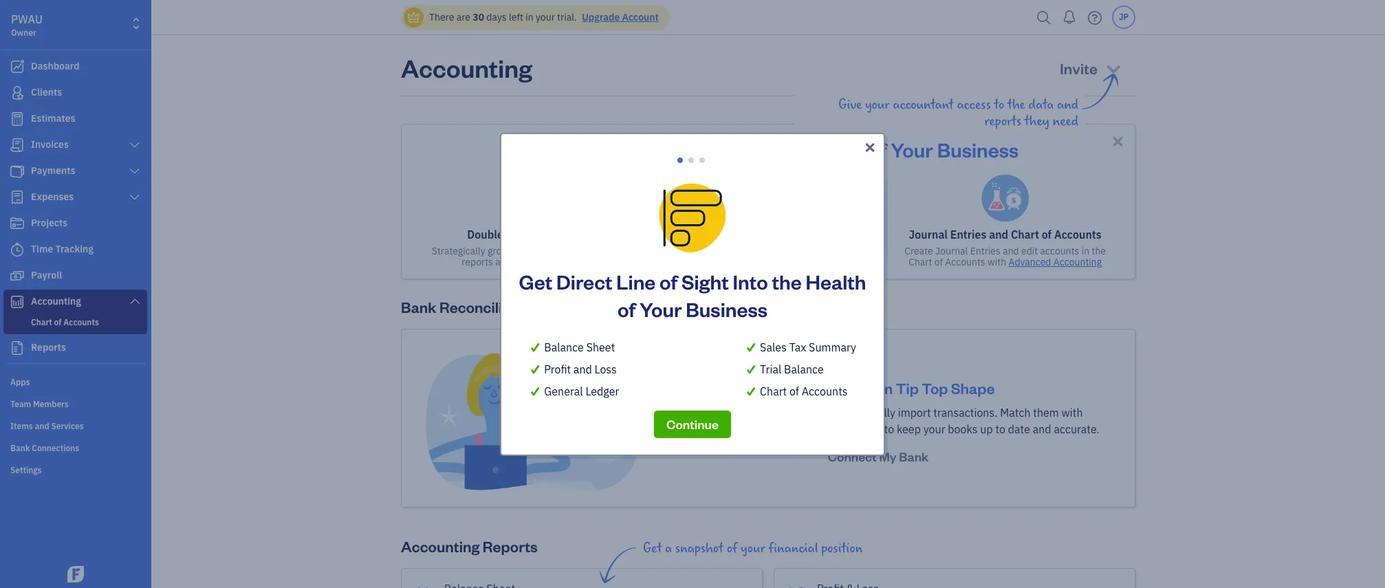 Task type: vqa. For each thing, say whether or not it's contained in the screenshot.
"Health" to the bottom
yes



Task type: describe. For each thing, give the bounding box(es) containing it.
are
[[457, 11, 471, 23]]

0 vertical spatial get
[[518, 136, 552, 162]]

there
[[429, 11, 454, 23]]

chevron large down image for expense image
[[128, 192, 141, 203]]

automatically
[[829, 406, 896, 420]]

them
[[1034, 406, 1060, 420]]

profit and loss
[[544, 362, 617, 376]]

trial
[[760, 362, 782, 376]]

keep
[[762, 379, 798, 398]]

get direct line of sight into the health of your business inside dialog
[[519, 268, 867, 322]]

to inside bank reconciliation match bank transactions to keep your books squeaky clean.
[[782, 245, 791, 257]]

double-entry accounting strategically grow your business with valuable reports and insights.
[[432, 228, 631, 268]]

a
[[666, 541, 672, 557]]

crown image
[[407, 10, 421, 24]]

reports
[[462, 256, 493, 268]]

entry
[[508, 228, 536, 242]]

sheet
[[587, 340, 615, 354]]

continue
[[667, 416, 719, 432]]

pwau owner
[[11, 12, 43, 38]]

of inside create journal entries and edit accounts in the chart of accounts with
[[935, 256, 943, 268]]

upgrade
[[582, 11, 620, 23]]

0 vertical spatial entries
[[951, 228, 987, 242]]

match inside connect your bank account to automatically import transactions. match them with income and expenses tracked in freshbooks to keep your books up to date and accurate.
[[1001, 406, 1031, 420]]

left
[[509, 11, 524, 23]]

chevron large down image for chart image
[[128, 296, 141, 307]]

chevron large down image for 'invoice' image
[[128, 140, 141, 151]]

bank reconciliation match bank transactions to keep your books squeaky clean.
[[674, 228, 864, 268]]

your inside double-entry accounting strategically grow your business with valuable reports and insights.
[[512, 245, 531, 257]]

accounting reports
[[401, 537, 538, 556]]

0 vertical spatial get direct line of sight into the health of your business
[[518, 136, 1019, 162]]

health inside dialog
[[806, 268, 867, 294]]

loss
[[595, 362, 617, 376]]

get inside "get direct line of sight into the health of your business" dialog
[[519, 268, 553, 294]]

account
[[622, 11, 659, 23]]

general ledger
[[544, 384, 620, 398]]

books inside connect your bank account to automatically import transactions. match them with income and expenses tracked in freshbooks to keep your books up to date and accurate.
[[948, 423, 978, 436]]

apps image
[[10, 376, 147, 387]]

accounting inside double-entry accounting strategically grow your business with valuable reports and insights.
[[538, 228, 596, 242]]

connect my bank button
[[816, 443, 942, 471]]

match inside bank reconciliation match bank transactions to keep your books squeaky clean.
[[674, 245, 700, 257]]

grow
[[488, 245, 509, 257]]

close image
[[863, 139, 878, 156]]

accounts inside "get direct line of sight into the health of your business" dialog
[[802, 384, 848, 398]]

invoice image
[[9, 138, 25, 152]]

to up my
[[885, 423, 895, 436]]

settings image
[[10, 465, 147, 476]]

check image for general ledger
[[529, 383, 542, 399]]

snapshot
[[676, 541, 724, 557]]

strategically
[[432, 245, 486, 257]]

business
[[533, 245, 571, 257]]

books
[[835, 379, 878, 398]]

create
[[905, 245, 934, 257]]

accurate.
[[1055, 423, 1100, 436]]

sales tax summary
[[760, 340, 857, 354]]

check image for trial balance
[[745, 361, 758, 377]]

connect your bank account to begin matching your bank transactions image
[[424, 352, 644, 492]]

your left trial.
[[536, 11, 555, 23]]

your left financial
[[741, 541, 766, 557]]

0 vertical spatial business
[[938, 136, 1019, 162]]

books inside bank reconciliation match bank transactions to keep your books squeaky clean.
[[838, 245, 864, 257]]

2 horizontal spatial accounts
[[1055, 228, 1102, 242]]

summary
[[809, 340, 857, 354]]

client image
[[9, 86, 25, 100]]

chart image
[[9, 295, 25, 309]]

double-entry accounting image
[[507, 174, 556, 222]]

there are 30 days left in your trial. upgrade account
[[429, 11, 659, 23]]

2 horizontal spatial chart
[[1012, 228, 1040, 242]]

0 vertical spatial journal
[[909, 228, 948, 242]]

bank reconciliation
[[401, 297, 537, 317]]

date
[[1009, 423, 1031, 436]]

reports
[[483, 537, 538, 556]]

into inside dialog
[[733, 268, 768, 294]]

accounts
[[1041, 245, 1080, 257]]

to right account
[[816, 406, 826, 420]]

transactions
[[726, 245, 780, 257]]

search image
[[1034, 7, 1056, 28]]

your inside dialog
[[640, 296, 682, 322]]

upgrade account link
[[580, 11, 659, 23]]

with inside create journal entries and edit accounts in the chart of accounts with
[[988, 256, 1007, 268]]

journal inside create journal entries and edit accounts in the chart of accounts with
[[936, 245, 968, 257]]



Task type: locate. For each thing, give the bounding box(es) containing it.
insights.
[[514, 256, 550, 268]]

2 vertical spatial get
[[643, 541, 662, 557]]

0 vertical spatial the
[[771, 136, 801, 162]]

continue button
[[654, 410, 731, 438]]

reconciliation for bank reconciliation match bank transactions to keep your books squeaky clean.
[[747, 228, 819, 242]]

create journal entries and edit accounts in the chart of accounts with
[[905, 245, 1107, 268]]

1 vertical spatial books
[[948, 423, 978, 436]]

reconciliation down the 'reports'
[[440, 297, 537, 317]]

dashboard image
[[9, 60, 25, 74]]

2 vertical spatial bank
[[900, 449, 929, 465]]

income
[[663, 423, 699, 436]]

connect my bank
[[828, 449, 929, 465]]

journal up create
[[909, 228, 948, 242]]

your down "import"
[[924, 423, 946, 436]]

check image left balance sheet
[[529, 339, 542, 355]]

go to help image
[[1085, 7, 1107, 28]]

2 vertical spatial chart
[[760, 384, 787, 398]]

0 vertical spatial line
[[616, 136, 655, 162]]

1 horizontal spatial keep
[[897, 423, 921, 436]]

get direct line of sight into the health of your business dialog
[[0, 116, 1386, 472]]

4 chevron large down image from the top
[[128, 296, 141, 307]]

1 vertical spatial the
[[1092, 245, 1107, 257]]

bank inside connect your bank account to automatically import transactions. match them with income and expenses tracked in freshbooks to keep your books up to date and accurate.
[[748, 406, 772, 420]]

profit
[[544, 362, 571, 376]]

with left valuable
[[573, 245, 592, 257]]

and up general ledger
[[574, 362, 592, 376]]

2 horizontal spatial your
[[891, 136, 934, 162]]

bank up transactions
[[718, 228, 744, 242]]

bank left transactions
[[703, 245, 724, 257]]

the inside dialog
[[772, 268, 802, 294]]

0 vertical spatial reconciliation
[[747, 228, 819, 242]]

2 vertical spatial accounts
[[802, 384, 848, 398]]

1 vertical spatial get direct line of sight into the health of your business
[[519, 268, 867, 322]]

chart
[[1012, 228, 1040, 242], [909, 256, 933, 268], [760, 384, 787, 398]]

0 horizontal spatial bank
[[703, 245, 724, 257]]

with
[[573, 245, 592, 257], [988, 256, 1007, 268], [1062, 406, 1084, 420]]

0 horizontal spatial bank
[[401, 297, 437, 317]]

of
[[659, 136, 677, 162], [869, 136, 887, 162], [1042, 228, 1052, 242], [935, 256, 943, 268], [660, 268, 678, 294], [618, 296, 636, 322], [790, 384, 800, 398], [727, 541, 738, 557]]

get left 'a'
[[643, 541, 662, 557]]

1 chevron large down image from the top
[[128, 140, 141, 151]]

1 horizontal spatial reconciliation
[[747, 228, 819, 242]]

team members image
[[10, 398, 147, 409]]

payment image
[[9, 164, 25, 178]]

balance sheet
[[544, 340, 615, 354]]

connect your bank account to automatically import transactions. match them with income and expenses tracked in freshbooks to keep your books up to date and accurate.
[[663, 406, 1100, 436]]

connect inside connect your bank account to automatically import transactions. match them with income and expenses tracked in freshbooks to keep your books up to date and accurate.
[[680, 406, 720, 420]]

estimate image
[[9, 112, 25, 126]]

1 horizontal spatial accounts
[[946, 256, 986, 268]]

main element
[[0, 0, 186, 588]]

freshbooks
[[824, 423, 882, 436]]

your inside bank reconciliation match bank transactions to keep your books squeaky clean.
[[816, 245, 835, 257]]

accounts
[[1055, 228, 1102, 242], [946, 256, 986, 268], [802, 384, 848, 398]]

check image for balance sheet
[[529, 339, 542, 355]]

and inside double-entry accounting strategically grow your business with valuable reports and insights.
[[496, 256, 512, 268]]

check image
[[529, 339, 542, 355], [745, 339, 758, 355]]

advanced accounting
[[1009, 256, 1103, 268]]

financial
[[769, 541, 819, 557]]

transactions.
[[934, 406, 998, 420]]

0 vertical spatial bank
[[703, 245, 724, 257]]

with up accurate.
[[1062, 406, 1084, 420]]

in
[[526, 11, 534, 23], [1082, 245, 1090, 257], [881, 379, 893, 398], [812, 423, 821, 436]]

in inside connect your bank account to automatically import transactions. match them with income and expenses tracked in freshbooks to keep your books up to date and accurate.
[[812, 423, 821, 436]]

squeaky
[[711, 256, 747, 268]]

0 vertical spatial accounts
[[1055, 228, 1102, 242]]

connect down freshbooks
[[828, 449, 877, 465]]

1 horizontal spatial connect
[[828, 449, 877, 465]]

check image
[[529, 361, 542, 377], [745, 361, 758, 377], [529, 383, 542, 399], [745, 383, 758, 399]]

reconciliation up clean.
[[747, 228, 819, 242]]

1 vertical spatial into
[[733, 268, 768, 294]]

to right clean.
[[782, 245, 791, 257]]

books
[[838, 245, 864, 257], [948, 423, 978, 436]]

books left create
[[838, 245, 864, 257]]

check image for chart of accounts
[[745, 383, 758, 399]]

keep inside connect your bank account to automatically import transactions. match them with income and expenses tracked in freshbooks to keep your books up to date and accurate.
[[897, 423, 921, 436]]

accounts up account
[[802, 384, 848, 398]]

keep inside bank reconciliation match bank transactions to keep your books squeaky clean.
[[793, 245, 814, 257]]

1 vertical spatial sight
[[682, 268, 729, 294]]

bank connections image
[[10, 442, 147, 453]]

0 vertical spatial match
[[674, 245, 700, 257]]

and up create journal entries and edit accounts in the chart of accounts with
[[990, 228, 1009, 242]]

your up expenses
[[723, 406, 745, 420]]

connect up income
[[680, 406, 720, 420]]

1 vertical spatial direct
[[557, 268, 613, 294]]

0 vertical spatial into
[[732, 136, 767, 162]]

get direct line of sight into the health of your business
[[518, 136, 1019, 162], [519, 268, 867, 322]]

check image left profit at the left bottom
[[529, 361, 542, 377]]

1 vertical spatial get
[[519, 268, 553, 294]]

books down transactions.
[[948, 423, 978, 436]]

1 vertical spatial accounts
[[946, 256, 986, 268]]

connect inside button
[[828, 449, 877, 465]]

direct inside dialog
[[557, 268, 613, 294]]

and inside "get direct line of sight into the health of your business" dialog
[[574, 362, 592, 376]]

reconciliation inside bank reconciliation match bank transactions to keep your books squeaky clean.
[[747, 228, 819, 242]]

1 vertical spatial bank
[[401, 297, 437, 317]]

accounts right create
[[946, 256, 986, 268]]

1 horizontal spatial your
[[801, 379, 832, 398]]

with inside double-entry accounting strategically grow your business with valuable reports and insights.
[[573, 245, 592, 257]]

sight
[[681, 136, 728, 162], [682, 268, 729, 294]]

1 check image from the left
[[529, 339, 542, 355]]

connect for your
[[680, 406, 720, 420]]

days
[[487, 11, 507, 23]]

trial.
[[557, 11, 577, 23]]

tracked
[[772, 423, 810, 436]]

import
[[899, 406, 931, 420]]

1 vertical spatial line
[[617, 268, 656, 294]]

chevron large down image for payment "image"
[[128, 166, 141, 177]]

1 vertical spatial reconciliation
[[440, 297, 537, 317]]

up
[[981, 423, 993, 436]]

and
[[990, 228, 1009, 242], [1003, 245, 1020, 257], [496, 256, 512, 268], [574, 362, 592, 376], [702, 423, 720, 436], [1033, 423, 1052, 436]]

bank down strategically at the top of the page
[[401, 297, 437, 317]]

entries up create journal entries and edit accounts in the chart of accounts with
[[951, 228, 987, 242]]

30
[[473, 11, 485, 23]]

check image left general
[[529, 383, 542, 399]]

position
[[822, 541, 863, 557]]

owner
[[11, 28, 36, 38]]

2 chevron large down image from the top
[[128, 166, 141, 177]]

business inside dialog
[[686, 296, 768, 322]]

project image
[[9, 217, 25, 231]]

0 horizontal spatial balance
[[544, 340, 584, 354]]

balance up profit at the left bottom
[[544, 340, 584, 354]]

1 vertical spatial chart
[[909, 256, 933, 268]]

bank
[[718, 228, 744, 242], [401, 297, 437, 317], [900, 449, 929, 465]]

0 vertical spatial keep
[[793, 245, 814, 257]]

pwau
[[11, 12, 43, 26]]

check image for sales tax summary
[[745, 339, 758, 355]]

check image left trial
[[745, 361, 758, 377]]

your down entry
[[512, 245, 531, 257]]

to right up
[[996, 423, 1006, 436]]

shape
[[952, 379, 995, 398]]

business down the squeaky
[[686, 296, 768, 322]]

with down journal entries and chart of accounts
[[988, 256, 1007, 268]]

timer image
[[9, 243, 25, 257]]

balance up the chart of accounts
[[785, 362, 824, 376]]

into
[[732, 136, 767, 162], [733, 268, 768, 294]]

1 horizontal spatial with
[[988, 256, 1007, 268]]

0 vertical spatial health
[[805, 136, 865, 162]]

direct
[[555, 136, 612, 162], [557, 268, 613, 294]]

entries inside create journal entries and edit accounts in the chart of accounts with
[[971, 245, 1001, 257]]

0 horizontal spatial reconciliation
[[440, 297, 537, 317]]

in left the tip on the bottom right of page
[[881, 379, 893, 398]]

match up date
[[1001, 406, 1031, 420]]

0 horizontal spatial books
[[838, 245, 864, 257]]

money image
[[9, 269, 25, 283]]

0 horizontal spatial match
[[674, 245, 700, 257]]

in right accounts
[[1082, 245, 1090, 257]]

in right tracked
[[812, 423, 821, 436]]

chevron large down image
[[128, 140, 141, 151], [128, 166, 141, 177], [128, 192, 141, 203], [128, 296, 141, 307]]

the inside create journal entries and edit accounts in the chart of accounts with
[[1092, 245, 1107, 257]]

0 vertical spatial direct
[[555, 136, 612, 162]]

journal entries and chart of accounts image
[[982, 174, 1030, 222]]

0 vertical spatial books
[[838, 245, 864, 257]]

0 vertical spatial balance
[[544, 340, 584, 354]]

chart inside create journal entries and edit accounts in the chart of accounts with
[[909, 256, 933, 268]]

bank inside bank reconciliation match bank transactions to keep your books squeaky clean.
[[703, 245, 724, 257]]

health
[[805, 136, 865, 162], [806, 268, 867, 294]]

the
[[771, 136, 801, 162], [1092, 245, 1107, 257], [772, 268, 802, 294]]

1 vertical spatial bank
[[748, 406, 772, 420]]

0 horizontal spatial with
[[573, 245, 592, 257]]

tip
[[896, 379, 919, 398]]

tax
[[790, 340, 807, 354]]

0 vertical spatial chart
[[1012, 228, 1040, 242]]

1 vertical spatial connect
[[828, 449, 877, 465]]

accounting
[[401, 52, 533, 84], [538, 228, 596, 242], [1054, 256, 1103, 268], [401, 537, 480, 556]]

expense image
[[9, 191, 25, 204]]

1 vertical spatial match
[[1001, 406, 1031, 420]]

1 horizontal spatial check image
[[745, 339, 758, 355]]

bank inside bank reconciliation match bank transactions to keep your books squeaky clean.
[[718, 228, 744, 242]]

clean.
[[749, 256, 775, 268]]

bank inside button
[[900, 449, 929, 465]]

entries
[[951, 228, 987, 242], [971, 245, 1001, 257]]

double-
[[467, 228, 508, 242]]

1 vertical spatial your
[[640, 296, 682, 322]]

edit
[[1022, 245, 1039, 257]]

trial balance
[[760, 362, 824, 376]]

your right clean.
[[816, 245, 835, 257]]

balance
[[544, 340, 584, 354], [785, 362, 824, 376]]

close image
[[1111, 134, 1127, 149]]

1 horizontal spatial chart
[[909, 256, 933, 268]]

and inside create journal entries and edit accounts in the chart of accounts with
[[1003, 245, 1020, 257]]

check image for profit and loss
[[529, 361, 542, 377]]

2 check image from the left
[[745, 339, 758, 355]]

valuable
[[594, 245, 631, 257]]

with inside connect your bank account to automatically import transactions. match them with income and expenses tracked in freshbooks to keep your books up to date and accurate.
[[1062, 406, 1084, 420]]

1 vertical spatial entries
[[971, 245, 1001, 257]]

reconciliation
[[747, 228, 819, 242], [440, 297, 537, 317]]

bank for bank reconciliation match bank transactions to keep your books squeaky clean.
[[718, 228, 744, 242]]

2 horizontal spatial with
[[1062, 406, 1084, 420]]

bank up expenses
[[748, 406, 772, 420]]

bank for bank reconciliation
[[401, 297, 437, 317]]

journal right create
[[936, 245, 968, 257]]

0 vertical spatial connect
[[680, 406, 720, 420]]

1 horizontal spatial match
[[1001, 406, 1031, 420]]

top
[[922, 379, 949, 398]]

to
[[782, 245, 791, 257], [816, 406, 826, 420], [885, 423, 895, 436], [996, 423, 1006, 436]]

match
[[674, 245, 700, 257], [1001, 406, 1031, 420]]

1 vertical spatial journal
[[936, 245, 968, 257]]

chart of accounts
[[760, 384, 848, 398]]

0 horizontal spatial your
[[640, 296, 682, 322]]

1 horizontal spatial balance
[[785, 362, 824, 376]]

1 horizontal spatial bank
[[718, 228, 744, 242]]

line
[[616, 136, 655, 162], [617, 268, 656, 294]]

get down business
[[519, 268, 553, 294]]

1 horizontal spatial business
[[938, 136, 1019, 162]]

2 vertical spatial your
[[801, 379, 832, 398]]

ledger
[[586, 384, 620, 398]]

1 vertical spatial health
[[806, 268, 867, 294]]

reconciliation for bank reconciliation
[[440, 297, 537, 317]]

freshbooks image
[[65, 566, 87, 583]]

journal
[[909, 228, 948, 242], [936, 245, 968, 257]]

1 vertical spatial business
[[686, 296, 768, 322]]

connect
[[680, 406, 720, 420], [828, 449, 877, 465]]

and right the 'reports'
[[496, 256, 512, 268]]

1 horizontal spatial bank
[[748, 406, 772, 420]]

journal entries and chart of accounts
[[909, 228, 1102, 242]]

keep your books in tip top shape
[[762, 379, 995, 398]]

keep right clean.
[[793, 245, 814, 257]]

1 vertical spatial keep
[[897, 423, 921, 436]]

check image left sales
[[745, 339, 758, 355]]

business
[[938, 136, 1019, 162], [686, 296, 768, 322]]

2 horizontal spatial bank
[[900, 449, 929, 465]]

0 horizontal spatial chart
[[760, 384, 787, 398]]

1 horizontal spatial books
[[948, 423, 978, 436]]

in right left
[[526, 11, 534, 23]]

accounts inside create journal entries and edit accounts in the chart of accounts with
[[946, 256, 986, 268]]

0 horizontal spatial connect
[[680, 406, 720, 420]]

general
[[544, 384, 583, 398]]

items and services image
[[10, 420, 147, 431]]

chart inside "get direct line of sight into the health of your business" dialog
[[760, 384, 787, 398]]

expenses
[[723, 423, 770, 436]]

and down them
[[1033, 423, 1052, 436]]

my
[[880, 449, 897, 465]]

get up double-entry accounting image at the top of page
[[518, 136, 552, 162]]

and down journal entries and chart of accounts
[[1003, 245, 1020, 257]]

0 horizontal spatial business
[[686, 296, 768, 322]]

0 horizontal spatial keep
[[793, 245, 814, 257]]

0 vertical spatial sight
[[681, 136, 728, 162]]

entries down journal entries and chart of accounts
[[971, 245, 1001, 257]]

business up journal entries and chart of accounts image
[[938, 136, 1019, 162]]

get a snapshot of your financial position
[[643, 541, 863, 557]]

account
[[774, 406, 814, 420]]

keep down "import"
[[897, 423, 921, 436]]

0 vertical spatial your
[[891, 136, 934, 162]]

3 chevron large down image from the top
[[128, 192, 141, 203]]

0 vertical spatial bank
[[718, 228, 744, 242]]

advanced
[[1009, 256, 1052, 268]]

and right income
[[702, 423, 720, 436]]

check image left keep
[[745, 383, 758, 399]]

0 horizontal spatial check image
[[529, 339, 542, 355]]

connect for my
[[828, 449, 877, 465]]

sight inside "get direct line of sight into the health of your business" dialog
[[682, 268, 729, 294]]

line inside get direct line of sight into the health of your business
[[617, 268, 656, 294]]

your
[[891, 136, 934, 162], [640, 296, 682, 322], [801, 379, 832, 398]]

bank right my
[[900, 449, 929, 465]]

accounts up accounts
[[1055, 228, 1102, 242]]

report image
[[9, 341, 25, 355]]

0 horizontal spatial accounts
[[802, 384, 848, 398]]

keep
[[793, 245, 814, 257], [897, 423, 921, 436]]

bank
[[703, 245, 724, 257], [748, 406, 772, 420]]

1 vertical spatial balance
[[785, 362, 824, 376]]

in inside create journal entries and edit accounts in the chart of accounts with
[[1082, 245, 1090, 257]]

2 vertical spatial the
[[772, 268, 802, 294]]

match left the squeaky
[[674, 245, 700, 257]]

sales
[[760, 340, 787, 354]]



